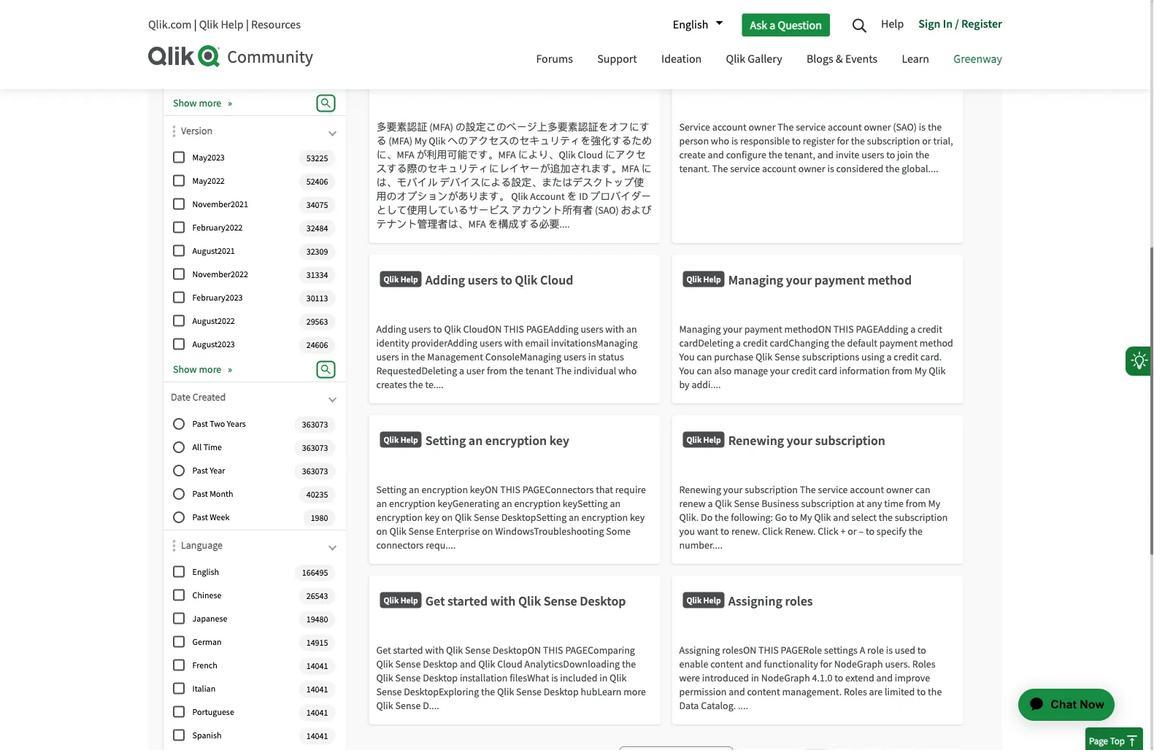 Task type: describe. For each thing, give the bounding box(es) containing it.
to right 4.1.0
[[835, 672, 844, 685]]

version button
[[181, 123, 339, 145]]

august2021
[[192, 245, 235, 257]]

assigning inside assigning roleson this pagerole settings a role is used to enable content and functionality for nodegraph users. roles were introduced in nodegraph 4.1.0 to extend and improve permission and content management. roles are limited to the data catalog. ....
[[679, 644, 720, 658]]

+
[[841, 525, 846, 539]]

by
[[679, 379, 690, 392]]

and down roleson
[[746, 658, 762, 671]]

renewing inside the renewing your subscription the service account owner can renew a qlik sense business subscription at any time from my qlik. do the following: go to my qlik and select the subscription you want to renew. click renew. click + or – to specify the number....
[[679, 484, 722, 497]]

1 vertical spatial roles
[[844, 686, 867, 699]]

the down requesteddeleting
[[409, 379, 423, 392]]

qlik inside qlik help renewing your subscription
[[687, 434, 702, 445]]

the inside assigning roleson this pagerole settings a role is used to enable content and functionality for nodegraph users. roles were introduced in nodegraph 4.1.0 to extend and improve permission and content management. roles are limited to the data catalog. ....
[[928, 686, 942, 699]]

card
[[819, 365, 838, 378]]

august2023
[[192, 339, 235, 350]]

sort filter image
[[173, 540, 176, 552]]

qlik help link
[[199, 17, 244, 32]]

0 horizontal spatial (mfa)
[[389, 135, 413, 148]]

to right go
[[789, 512, 798, 525]]

14041 for spanish
[[306, 731, 328, 742]]

you
[[679, 525, 695, 539]]

replicate
[[209, 26, 243, 37]]

363073 for all time
[[302, 442, 328, 454]]

help for adding users to qlik cloud
[[401, 273, 418, 285]]

owner down tenant,
[[799, 162, 826, 176]]

any
[[867, 498, 883, 511]]

who inside service account owner the service account owner (sao) is the person who is responsible to register for the subscription or trial, create and configure the tenant, and invite users to join the tenant. the service account owner is considered the global....
[[711, 135, 730, 148]]

多要素認証 (mfa) の設定このページ上多要素認証をオフにす る (mfa) my qlik へのアクセスのセキュリティを強化するため に、mfa が利用可能です。mfa により、qlik cloud にアクセ スする際のセキュリティにレイヤーが追加されます。mfa に は、モバイル デバイスによる設定、またはデスクトップ使 用のオプションがあります。 qlik account を id プロバイダー として使用しているサービス アカウント所有者 (sao) および テナント管理者は、mfa を構成する必要....
[[376, 121, 652, 231]]

1 horizontal spatial get
[[426, 593, 445, 609]]

responsible
[[740, 135, 790, 148]]

enterprise inside setting an encryption keyon this pageconnectors that require an encryption keygenerating an encryption keysetting an encryption key on qlik sense desktopsetting an encryption key on qlik sense enterprise on windowstroubleshooting some connectors requ....
[[436, 525, 480, 539]]

included
[[560, 672, 598, 685]]

november2022
[[192, 269, 248, 280]]

help for managing your payment method
[[704, 273, 721, 285]]

31334
[[306, 269, 328, 281]]

d....
[[423, 700, 439, 713]]

owner up responsible
[[749, 121, 776, 134]]

help left sign
[[881, 16, 904, 31]]

or inside the renewing your subscription the service account owner can renew a qlik sense business subscription at any time from my qlik. do the following: go to my qlik and select the subscription you want to renew. click renew. click + or – to specify the number....
[[848, 525, 857, 539]]

に
[[641, 162, 652, 176]]

1 horizontal spatial managing
[[729, 272, 784, 288]]

invitationsmanaging
[[551, 337, 638, 350]]

pageadding inside adding users to qlik cloudon this pageadding users with an identity provideradding users with email invitationsmanaging users in the management consolemanaging users in status requesteddeleting a user from the tenant the individual who creates the te....
[[526, 323, 579, 336]]

to up cloudon on the top
[[501, 272, 512, 288]]

support button
[[586, 39, 648, 82]]

qlik inside qlik help setting an encryption key
[[384, 434, 399, 445]]

1 horizontal spatial roles
[[913, 658, 936, 671]]

1 » from the top
[[228, 96, 232, 109]]

qlik image
[[148, 45, 221, 67]]

デバイスによる設定、またはデスクトップ使
[[440, 176, 644, 189]]

users down cloudon on the top
[[480, 337, 502, 350]]

to left join on the right top of page
[[887, 149, 895, 162]]

with up invitationsmanaging
[[606, 323, 624, 336]]

2 show more » from the top
[[173, 363, 232, 376]]

group containing past two years
[[164, 413, 347, 530]]

1 horizontal spatial renewing
[[729, 432, 784, 449]]

in up requesteddeleting
[[401, 351, 409, 364]]

management
[[427, 351, 483, 364]]

is up global....
[[919, 121, 926, 134]]

–
[[859, 525, 864, 539]]

support
[[597, 51, 637, 66]]

an inside adding users to qlik cloudon this pageadding users with an identity provideradding users with email invitationsmanaging users in the management consolemanaging users in status requesteddeleting a user from the tenant the individual who creates the te....
[[627, 323, 637, 336]]

is inside get started with qlik sense desktopon this pagecomparing qlik sense desktop and qlik cloud analyticsdownloading the qlik sense desktop installation fileswhat is included in qlik sense desktopexploring the qlik sense desktop hublearn more qlik sense d....
[[551, 672, 558, 685]]

date created button
[[171, 390, 339, 412]]

qlik inside adding users to qlik cloudon this pageadding users with an identity provideradding users with email invitationsmanaging users in the management consolemanaging users in status requesteddeleting a user from the tenant the individual who creates the te....
[[444, 323, 461, 336]]

users down invitationsmanaging
[[564, 351, 586, 364]]

account up invite on the top right of the page
[[828, 121, 862, 134]]

roleson
[[722, 644, 757, 658]]

363073 for past year
[[302, 466, 328, 477]]

individual
[[574, 365, 617, 378]]

more inside get started with qlik sense desktopon this pagecomparing qlik sense desktop and qlik cloud analyticsdownloading the qlik sense desktop installation fileswhat is included in qlik sense desktopexploring the qlik sense desktop hublearn more qlik sense d....
[[624, 686, 646, 699]]

19480
[[306, 614, 328, 625]]

my right time
[[929, 498, 941, 511]]

and up ....
[[729, 686, 745, 699]]

your up business
[[787, 432, 813, 449]]

my inside '多要素認証 (mfa) の設定このページ上多要素認証をオフにす る (mfa) my qlik へのアクセスのセキュリティを強化するため に、mfa が利用可能です。mfa により、qlik cloud にアクセ スする際のセキュリティにレイヤーが追加されます。mfa に は、モバイル デバイスによる設定、またはデスクトップ使 用のオプションがあります。 qlik account を id プロバイダー として使用しているサービス アカウント所有者 (sao) および テナント管理者は、mfa を構成する必要....'
[[415, 135, 427, 148]]

page top button
[[1086, 728, 1144, 751]]

account up configure
[[713, 121, 747, 134]]

resources
[[251, 17, 301, 32]]

can inside the renewing your subscription the service account owner can renew a qlik sense business subscription at any time from my qlik. do the following: go to my qlik and select the subscription you want to renew. click renew. click + or – to specify the number....
[[916, 484, 931, 497]]

to down "improve"
[[917, 686, 926, 699]]

1 horizontal spatial key
[[550, 432, 569, 449]]

subscription up 'at'
[[815, 432, 886, 449]]

month
[[210, 489, 233, 500]]

keysetting
[[563, 498, 608, 511]]

do
[[701, 512, 713, 525]]

past week
[[192, 512, 230, 523]]

service
[[679, 121, 711, 134]]

provideradding
[[412, 337, 478, 350]]

your right manage
[[770, 365, 790, 378]]

language button
[[181, 538, 339, 560]]

default
[[848, 337, 878, 350]]

53225
[[306, 153, 328, 164]]

subscription up business
[[745, 484, 798, 497]]

1980
[[311, 512, 328, 524]]

your up methodon
[[786, 272, 812, 288]]

the down responsible
[[769, 149, 783, 162]]

may2023
[[192, 152, 225, 163]]

in inside get started with qlik sense desktopon this pagecomparing qlik sense desktop and qlik cloud analyticsdownloading the qlik sense desktop installation fileswhat is included in qlik sense desktopexploring the qlik sense desktop hublearn more qlik sense d....
[[600, 672, 608, 685]]

52406
[[306, 176, 328, 187]]

card.
[[921, 351, 942, 364]]

adding inside adding users to qlik cloudon this pageadding users with an identity provideradding users with email invitationsmanaging users in the management consolemanaging users in status requesteddeleting a user from the tenant the individual who creates the te....
[[376, 323, 407, 336]]

1 horizontal spatial content
[[747, 686, 780, 699]]

may2022
[[192, 175, 225, 187]]

your inside the renewing your subscription the service account owner can renew a qlik sense business subscription at any time from my qlik. do the following: go to my qlik and select the subscription you want to renew. click renew. click + or – to specify the number....
[[724, 484, 743, 497]]

the inside adding users to qlik cloudon this pageadding users with an identity provideradding users with email invitationsmanaging users in the management consolemanaging users in status requesteddeleting a user from the tenant the individual who creates the te....
[[556, 365, 572, 378]]

subscription up +
[[801, 498, 854, 511]]

owner up considered
[[864, 121, 891, 134]]

ideation button
[[651, 39, 713, 82]]

sign in / register link
[[912, 11, 1003, 39]]

users.
[[885, 658, 911, 671]]

this inside adding users to qlik cloudon this pageadding users with an identity provideradding users with email invitationsmanaging users in the management consolemanaging users in status requesteddeleting a user from the tenant the individual who creates the te....
[[504, 323, 524, 336]]

page top
[[1089, 735, 1125, 747]]

community link
[[148, 45, 511, 68]]

(sao) inside service account owner the service account owner (sao) is the person who is responsible to register for the subscription or trial, create and configure the tenant, and invite users to join the tenant. the service account owner is considered the global....
[[893, 121, 917, 134]]

consolemanaging
[[485, 351, 562, 364]]

0 vertical spatial can
[[697, 351, 712, 364]]

date
[[171, 391, 191, 404]]

a inside adding users to qlik cloudon this pageadding users with an identity provideradding users with email invitationsmanaging users in the management consolemanaging users in status requesteddeleting a user from the tenant the individual who creates the te....
[[459, 365, 464, 378]]

my inside managing your payment methodon this pageadding a credit carddeleting a credit cardchanging the default payment method you can purchase qlik sense subscriptions using a credit card. you can also manage your credit card information from my qlik by addi....
[[915, 365, 927, 378]]

テナント管理者は、mfa
[[376, 218, 486, 231]]

0 horizontal spatial key
[[425, 512, 440, 525]]

extend
[[846, 672, 875, 685]]

0 vertical spatial (mfa)
[[430, 121, 453, 134]]

help for assigning roles
[[704, 595, 721, 606]]

1 vertical spatial service
[[730, 162, 760, 176]]

hublearn
[[581, 686, 622, 699]]

blogs & events
[[807, 51, 878, 66]]

to right want
[[721, 525, 730, 539]]

want
[[697, 525, 719, 539]]

the up global....
[[916, 149, 930, 162]]

keygenerating
[[438, 498, 500, 511]]

1 horizontal spatial on
[[442, 512, 453, 525]]

users down identity
[[376, 351, 399, 364]]

started inside get started with qlik sense desktopon this pagecomparing qlik sense desktop and qlik cloud analyticsdownloading the qlik sense desktop installation fileswhat is included in qlik sense desktopexploring the qlik sense desktop hublearn more qlik sense d....
[[393, 644, 423, 658]]

with up consolemanaging
[[504, 337, 523, 350]]

1 show more » from the top
[[173, 96, 232, 109]]

past month
[[192, 489, 233, 500]]

0 vertical spatial enterprise
[[209, 72, 246, 84]]

the up requesteddeleting
[[411, 351, 425, 364]]

4.1.0
[[812, 672, 833, 685]]

ask a question
[[750, 17, 822, 32]]

is up configure
[[732, 135, 738, 148]]

and right create
[[708, 149, 724, 162]]

a
[[860, 644, 866, 658]]

users up invitationsmanaging
[[581, 323, 604, 336]]

the down join on the right top of page
[[886, 162, 900, 176]]

year
[[210, 465, 225, 477]]

1 horizontal spatial payment
[[815, 272, 865, 288]]

considered
[[837, 162, 884, 176]]

スする際のセキュリティにレイヤーが追加されます。mfa
[[376, 162, 639, 176]]

this inside setting an encryption keyon this pageconnectors that require an encryption keygenerating an encryption keysetting an encryption key on qlik sense desktopsetting an encryption key on qlik sense enterprise on windowstroubleshooting some connectors requ....
[[500, 484, 521, 497]]

qlik gallery link
[[715, 39, 794, 82]]

assigning roles link
[[729, 593, 813, 617]]

users up provideradding
[[409, 323, 431, 336]]

the down "installation"
[[481, 686, 495, 699]]

english button
[[666, 12, 723, 37]]

subscription down time
[[895, 512, 948, 525]]

that
[[596, 484, 613, 497]]

this inside managing your payment methodon this pageadding a credit carddeleting a credit cardchanging the default payment method you can purchase qlik sense subscriptions using a credit card. you can also manage your credit card information from my qlik by addi....
[[834, 323, 854, 336]]

1 horizontal spatial adding
[[426, 272, 465, 288]]

qlik.
[[679, 512, 699, 525]]

help for setting an encryption key
[[401, 434, 418, 445]]

create
[[679, 149, 706, 162]]

method inside managing your payment methodon this pageadding a credit carddeleting a credit cardchanging the default payment method you can purchase qlik sense subscriptions using a credit card. you can also manage your credit card information from my qlik by addi....
[[920, 337, 954, 350]]

2 click from the left
[[818, 525, 839, 539]]

credit left 'card.'
[[894, 351, 919, 364]]

sort filter image
[[173, 126, 176, 137]]

addi....
[[692, 379, 721, 392]]

the up the trial,
[[928, 121, 942, 134]]

を構成する必要....
[[488, 218, 570, 231]]

account inside the renewing your subscription the service account owner can renew a qlik sense business subscription at any time from my qlik. do the following: go to my qlik and select the subscription you want to renew. click renew. click + or – to specify the number....
[[850, 484, 884, 497]]

1 horizontal spatial nodegraph
[[834, 658, 883, 671]]

pagerole
[[781, 644, 822, 658]]

2 | from the left
[[246, 17, 249, 32]]

help link
[[881, 11, 912, 39]]

carddeleting
[[679, 337, 734, 350]]

help up nprinting on the top left
[[221, 17, 244, 32]]

qlik help renewing your subscription
[[687, 432, 886, 449]]

the right specify
[[909, 525, 923, 539]]

february2023
[[192, 292, 243, 304]]

to inside adding users to qlik cloudon this pageadding users with an identity provideradding users with email invitationsmanaging users in the management consolemanaging users in status requesteddeleting a user from the tenant the individual who creates the te....
[[433, 323, 442, 336]]

cloud inside '多要素認証 (mfa) の設定このページ上多要素認証をオフにす る (mfa) my qlik へのアクセスのセキュリティを強化するため に、mfa が利用可能です。mfa により、qlik cloud にアクセ スする際のセキュリティにレイヤーが追加されます。mfa に は、モバイル デバイスによる設定、またはデスクトップ使 用のオプションがあります。 qlik account を id プロバイダー として使用しているサービス アカウント所有者 (sao) および テナント管理者は、mfa を構成する必要....'
[[578, 149, 603, 162]]

question
[[778, 17, 822, 32]]

the up responsible
[[778, 121, 794, 134]]

る
[[376, 135, 387, 148]]

this inside get started with qlik sense desktopon this pagecomparing qlik sense desktop and qlik cloud analyticsdownloading the qlik sense desktop installation fileswhat is included in qlik sense desktopexploring the qlik sense desktop hublearn more qlik sense d....
[[543, 644, 563, 658]]

the up invite on the top right of the page
[[851, 135, 865, 148]]

0 horizontal spatial english
[[192, 567, 219, 578]]

3424
[[311, 50, 328, 61]]

setting an encryption keyon this pageconnectors that require an encryption keygenerating an encryption keysetting an encryption key on qlik sense desktopsetting an encryption key on qlik sense enterprise on windowstroubleshooting some connectors requ....
[[376, 484, 646, 552]]

qlik help adding users to qlik cloud
[[384, 272, 574, 288]]

credit left the card
[[792, 365, 817, 378]]

at
[[856, 498, 865, 511]]

service for subscription
[[818, 484, 848, 497]]

1 | from the left
[[194, 17, 197, 32]]

is inside assigning roleson this pagerole settings a role is used to enable content and functionality for nodegraph users. roles were introduced in nodegraph 4.1.0 to extend and improve permission and content management. roles are limited to the data catalog. ....
[[886, 644, 893, 658]]

service account owner the service account owner (sao) is the person who is responsible to register for the subscription or trial, create and configure the tenant, and invite users to join the tenant. the service account owner is considered the global....
[[679, 121, 953, 176]]



Task type: locate. For each thing, give the bounding box(es) containing it.
a
[[770, 17, 776, 32], [911, 323, 916, 336], [736, 337, 741, 350], [887, 351, 892, 364], [459, 365, 464, 378], [708, 498, 713, 511]]

owner up time
[[886, 484, 914, 497]]

cloud
[[578, 149, 603, 162], [540, 272, 574, 288], [497, 658, 523, 671]]

は、モバイル
[[376, 176, 438, 189]]

payment up methodon
[[815, 272, 865, 288]]

setting down the te....
[[426, 432, 466, 449]]

cloud inside get started with qlik sense desktopon this pagecomparing qlik sense desktop and qlik cloud analyticsdownloading the qlik sense desktop installation fileswhat is included in qlik sense desktopexploring the qlik sense desktop hublearn more qlik sense d....
[[497, 658, 523, 671]]

get started with qlik sense desktopon this pagecomparing qlik sense desktop and qlik cloud analyticsdownloading the qlik sense desktop installation fileswhat is included in qlik sense desktopexploring the qlik sense desktop hublearn more qlik sense d....
[[376, 644, 646, 713]]

your up following: at the bottom right of page
[[724, 484, 743, 497]]

enterprise down nprinting on the top left
[[209, 72, 246, 84]]

your up "purchase"
[[723, 323, 743, 336]]

renewing up renew
[[679, 484, 722, 497]]

the down pagecomparing
[[622, 658, 636, 671]]

setting an encryption key link
[[426, 432, 569, 456]]

started down requ....
[[448, 593, 488, 609]]

your
[[786, 272, 812, 288], [723, 323, 743, 336], [770, 365, 790, 378], [787, 432, 813, 449], [724, 484, 743, 497]]

payment
[[815, 272, 865, 288], [745, 323, 783, 336], [880, 337, 918, 350]]

and up +
[[833, 512, 850, 525]]

14041 for portuguese
[[306, 707, 328, 719]]

my down 多要素認証
[[415, 135, 427, 148]]

english up the chinese
[[192, 567, 219, 578]]

help down creates
[[401, 434, 418, 445]]

2 vertical spatial cloud
[[497, 658, 523, 671]]

1 vertical spatial payment
[[745, 323, 783, 336]]

1 vertical spatial assigning
[[679, 644, 720, 658]]

group
[[164, 413, 347, 530]]

cloud down the desktopon
[[497, 658, 523, 671]]

and inside get started with qlik sense desktopon this pagecomparing qlik sense desktop and qlik cloud analyticsdownloading the qlik sense desktop installation fileswhat is included in qlik sense desktopexploring the qlik sense desktop hublearn more qlik sense d....
[[460, 658, 476, 671]]

service up 'register' on the right top of the page
[[796, 121, 826, 134]]

portuguese
[[192, 707, 234, 718]]

users up considered
[[862, 149, 885, 162]]

help up carddeleting
[[704, 273, 721, 285]]

register
[[962, 16, 1003, 31]]

english
[[673, 17, 709, 32], [192, 567, 219, 578]]

1 past from the top
[[192, 419, 208, 430]]

0 vertical spatial content
[[711, 658, 744, 671]]

this inside assigning roleson this pagerole settings a role is used to enable content and functionality for nodegraph users. roles were introduced in nodegraph 4.1.0 to extend and improve permission and content management. roles are limited to the data catalog. ....
[[759, 644, 779, 658]]

and down 'register' on the right top of the page
[[818, 149, 834, 162]]

1 vertical spatial more
[[199, 363, 221, 376]]

payment up using
[[880, 337, 918, 350]]

ask
[[750, 17, 768, 32]]

363073 for past two years
[[302, 419, 328, 430]]

get down requ....
[[426, 593, 445, 609]]

for inside service account owner the service account owner (sao) is the person who is responsible to register for the subscription or trial, create and configure the tenant, and invite users to join the tenant. the service account owner is considered the global....
[[837, 135, 849, 148]]

qlik enterprise manager
[[192, 72, 280, 84]]

アカウント所有者
[[511, 204, 593, 217]]

sense inside the renewing your subscription the service account owner can renew a qlik sense business subscription at any time from my qlik. do the following: go to my qlik and select the subscription you want to renew. click renew. click + or – to specify the number....
[[734, 498, 760, 511]]

2 horizontal spatial key
[[630, 512, 645, 525]]

service for owner
[[796, 121, 826, 134]]

1 horizontal spatial enterprise
[[436, 525, 480, 539]]

key up "pageconnectors"
[[550, 432, 569, 449]]

0 horizontal spatial get
[[376, 644, 391, 658]]

from inside the renewing your subscription the service account owner can renew a qlik sense business subscription at any time from my qlik. do the following: go to my qlik and select the subscription you want to renew. click renew. click + or – to specify the number....
[[906, 498, 927, 511]]

for inside assigning roleson this pagerole settings a role is used to enable content and functionality for nodegraph users. roles were introduced in nodegraph 4.1.0 to extend and improve permission and content management. roles are limited to the data catalog. ....
[[820, 658, 832, 671]]

this right keyon
[[500, 484, 521, 497]]

account
[[713, 121, 747, 134], [828, 121, 862, 134], [762, 162, 797, 176], [850, 484, 884, 497]]

qlik inside qlik help assigning roles
[[687, 595, 702, 606]]

0 horizontal spatial payment
[[745, 323, 783, 336]]

users inside service account owner the service account owner (sao) is the person who is responsible to register for the subscription or trial, create and configure the tenant, and invite users to join the tenant. the service account owner is considered the global....
[[862, 149, 885, 162]]

and up "installation"
[[460, 658, 476, 671]]

2 pageadding from the left
[[856, 323, 909, 336]]

1 horizontal spatial cloud
[[540, 272, 574, 288]]

adding up identity
[[376, 323, 407, 336]]

assigning roleson this pagerole settings a role is used to enable content and functionality for nodegraph users. roles were introduced in nodegraph 4.1.0 to extend and improve permission and content management. roles are limited to the data catalog. ....
[[679, 644, 942, 713]]

1 you from the top
[[679, 351, 695, 364]]

1 vertical spatial renewing
[[679, 484, 722, 497]]

with inside get started with qlik sense desktopon this pagecomparing qlik sense desktop and qlik cloud analyticsdownloading the qlik sense desktop installation fileswhat is included in qlik sense desktopexploring the qlik sense desktop hublearn more qlik sense d....
[[425, 644, 444, 658]]

or left the trial,
[[922, 135, 932, 148]]

qlik help get started with qlik sense desktop
[[384, 593, 626, 609]]

english up ideation
[[673, 17, 709, 32]]

for
[[837, 135, 849, 148], [820, 658, 832, 671]]

nodegraph
[[834, 658, 883, 671], [762, 672, 810, 685]]

14041 for french
[[306, 661, 328, 672]]

(sao) inside '多要素認証 (mfa) の設定このページ上多要素認証をオフにす る (mfa) my qlik へのアクセスのセキュリティを強化するため に、mfa が利用可能です。mfa により、qlik cloud にアクセ スする際のセキュリティにレイヤーが追加されます。mfa に は、モバイル デバイスによる設定、またはデスクトップ使 用のオプションがあります。 qlik account を id プロバイダー として使用しているサービス アカウント所有者 (sao) および テナント管理者は、mfa を構成する必要....'
[[595, 204, 619, 217]]

help inside qlik help renewing your subscription
[[704, 434, 721, 445]]

1 vertical spatial who
[[619, 365, 637, 378]]

users up cloudon on the top
[[468, 272, 498, 288]]

1 pageadding from the left
[[526, 323, 579, 336]]

more up version
[[199, 96, 221, 109]]

te....
[[425, 379, 444, 392]]

content up ....
[[747, 686, 780, 699]]

0 vertical spatial more
[[199, 96, 221, 109]]

0 horizontal spatial assigning
[[679, 644, 720, 658]]

to up provideradding
[[433, 323, 442, 336]]

0 horizontal spatial method
[[868, 272, 912, 288]]

0 horizontal spatial setting
[[376, 484, 407, 497]]

page
[[1089, 735, 1109, 747]]

this up functionality
[[759, 644, 779, 658]]

show up date
[[173, 363, 197, 376]]

1 vertical spatial for
[[820, 658, 832, 671]]

1 vertical spatial (mfa)
[[389, 135, 413, 148]]

qlik gallery
[[726, 51, 783, 66]]

1 vertical spatial started
[[393, 644, 423, 658]]

2 14041 from the top
[[306, 684, 328, 695]]

30113
[[306, 293, 328, 304]]

blogs
[[807, 51, 834, 66]]

1 vertical spatial »
[[228, 363, 232, 376]]

0 horizontal spatial started
[[393, 644, 423, 658]]

help inside qlik help setting an encryption key
[[401, 434, 418, 445]]

0 horizontal spatial pageadding
[[526, 323, 579, 336]]

qlik inside qlik help adding users to qlik cloud
[[384, 273, 399, 285]]

desktopexploring
[[404, 686, 479, 699]]

0 horizontal spatial on
[[376, 525, 388, 539]]

0 horizontal spatial renewing
[[679, 484, 722, 497]]

february2022
[[192, 222, 243, 233]]

1 horizontal spatial who
[[711, 135, 730, 148]]

0 horizontal spatial for
[[820, 658, 832, 671]]

or inside service account owner the service account owner (sao) is the person who is responsible to register for the subscription or trial, create and configure the tenant, and invite users to join the tenant. the service account owner is considered the global....
[[922, 135, 932, 148]]

1 vertical spatial managing
[[679, 323, 721, 336]]

help inside qlik help managing your payment method
[[704, 273, 721, 285]]

you down carddeleting
[[679, 351, 695, 364]]

2 » from the top
[[228, 363, 232, 376]]

service
[[796, 121, 826, 134], [730, 162, 760, 176], [818, 484, 848, 497]]

32484
[[306, 223, 328, 234]]

assigning left roles
[[729, 593, 783, 609]]

用のオプションがあります。
[[376, 190, 509, 203]]

1 click from the left
[[762, 525, 783, 539]]

2 horizontal spatial payment
[[880, 337, 918, 350]]

who inside adding users to qlik cloudon this pageadding users with an identity provideradding users with email invitationsmanaging users in the management consolemanaging users in status requesteddeleting a user from the tenant the individual who creates the te....
[[619, 365, 637, 378]]

help for get started with qlik sense desktop
[[401, 595, 418, 606]]

and up are
[[877, 672, 893, 685]]

1 vertical spatial or
[[848, 525, 857, 539]]

number....
[[679, 539, 723, 552]]

qlik inside qlik help get started with qlik sense desktop
[[384, 595, 399, 606]]

roles down extend at right bottom
[[844, 686, 867, 699]]

is left considered
[[828, 162, 834, 176]]

0 vertical spatial managing
[[729, 272, 784, 288]]

the
[[928, 121, 942, 134], [851, 135, 865, 148], [769, 149, 783, 162], [916, 149, 930, 162], [886, 162, 900, 176], [831, 337, 845, 350], [411, 351, 425, 364], [509, 365, 524, 378], [409, 379, 423, 392], [715, 512, 729, 525], [879, 512, 893, 525], [909, 525, 923, 539], [622, 658, 636, 671], [481, 686, 495, 699], [928, 686, 942, 699]]

managing inside managing your payment methodon this pageadding a credit carddeleting a credit cardchanging the default payment method you can purchase qlik sense subscriptions using a credit card. you can also manage your credit card information from my qlik by addi....
[[679, 323, 721, 336]]

renew.
[[732, 525, 760, 539]]

qlik inside qlik help managing your payment method
[[687, 273, 702, 285]]

1 vertical spatial adding
[[376, 323, 407, 336]]

pageadding inside managing your payment methodon this pageadding a credit carddeleting a credit cardchanging the default payment method you can purchase qlik sense subscriptions using a credit card. you can also manage your credit card information from my qlik by addi....
[[856, 323, 909, 336]]

1 horizontal spatial pageadding
[[856, 323, 909, 336]]

limited
[[885, 686, 915, 699]]

application
[[992, 672, 1133, 739]]

0 vertical spatial or
[[922, 135, 932, 148]]

windowstroubleshooting
[[495, 525, 604, 539]]

past left month at bottom left
[[192, 489, 208, 500]]

join
[[898, 149, 914, 162]]

0 vertical spatial get
[[426, 593, 445, 609]]

or left –
[[848, 525, 857, 539]]

all
[[192, 442, 202, 453]]

for up invite on the top right of the page
[[837, 135, 849, 148]]

fileswhat
[[510, 672, 549, 685]]

0 vertical spatial assigning
[[729, 593, 783, 609]]

credit up 'card.'
[[918, 323, 943, 336]]

key up the some
[[630, 512, 645, 525]]

24606
[[306, 339, 328, 351]]

1 vertical spatial nodegraph
[[762, 672, 810, 685]]

creates
[[376, 379, 407, 392]]

setting up 'connectors'
[[376, 484, 407, 497]]

(sao) down プロバイダー
[[595, 204, 619, 217]]

connectors
[[376, 539, 424, 552]]

an
[[627, 323, 637, 336], [469, 432, 483, 449], [409, 484, 420, 497], [376, 498, 387, 511], [502, 498, 512, 511], [610, 498, 621, 511], [569, 512, 580, 525]]

renew.
[[785, 525, 816, 539]]

used
[[895, 644, 916, 658]]

show up version
[[173, 96, 197, 109]]

past for past month
[[192, 489, 208, 500]]

renewing up business
[[729, 432, 784, 449]]

0 vertical spatial payment
[[815, 272, 865, 288]]

time
[[203, 442, 222, 453]]

this up analyticsdownloading
[[543, 644, 563, 658]]

payment up cardchanging
[[745, 323, 783, 336]]

2 vertical spatial can
[[916, 484, 931, 497]]

2 vertical spatial service
[[818, 484, 848, 497]]

1 14041 from the top
[[306, 661, 328, 672]]

users
[[862, 149, 885, 162], [468, 272, 498, 288], [409, 323, 431, 336], [581, 323, 604, 336], [480, 337, 502, 350], [376, 351, 399, 364], [564, 351, 586, 364]]

help down number....
[[704, 595, 721, 606]]

1 363073 from the top
[[302, 419, 328, 430]]

1 horizontal spatial (mfa)
[[430, 121, 453, 134]]

help inside qlik help adding users to qlik cloud
[[401, 273, 418, 285]]

0 horizontal spatial content
[[711, 658, 744, 671]]

14041 for italian
[[306, 684, 328, 695]]

1 vertical spatial (sao)
[[595, 204, 619, 217]]

who right person
[[711, 135, 730, 148]]

help inside qlik help assigning roles
[[704, 595, 721, 606]]

4 14041 from the top
[[306, 731, 328, 742]]

363073
[[302, 419, 328, 430], [302, 442, 328, 454], [302, 466, 328, 477]]

へのアクセスのセキュリティを強化するため
[[448, 135, 652, 148]]

0 horizontal spatial enterprise
[[209, 72, 246, 84]]

a inside ask a question 'link'
[[770, 17, 776, 32]]

from right user
[[487, 365, 507, 378]]

0 vertical spatial started
[[448, 593, 488, 609]]

the up the renew.
[[800, 484, 816, 497]]

with up 'desktopexploring'
[[425, 644, 444, 658]]

0 vertical spatial nodegraph
[[834, 658, 883, 671]]

gallery
[[748, 51, 783, 66]]

nodegraph up extend at right bottom
[[834, 658, 883, 671]]

2 show from the top
[[173, 363, 197, 376]]

に、mfa
[[376, 149, 415, 162]]

adding down テナント管理者は、mfa
[[426, 272, 465, 288]]

past two years
[[192, 419, 246, 430]]

in inside assigning roleson this pagerole settings a role is used to enable content and functionality for nodegraph users. roles were introduced in nodegraph 4.1.0 to extend and improve permission and content management. roles are limited to the data catalog. ....
[[751, 672, 759, 685]]

cardchanging
[[770, 337, 829, 350]]

the up specify
[[879, 512, 893, 525]]

0 vertical spatial show
[[173, 96, 197, 109]]

1 vertical spatial enterprise
[[436, 525, 480, 539]]

improve
[[895, 672, 931, 685]]

tenant
[[526, 365, 554, 378]]

» down qlik enterprise manager
[[228, 96, 232, 109]]

0 vertical spatial for
[[837, 135, 849, 148]]

years
[[227, 419, 246, 430]]

spanish
[[192, 730, 222, 742]]

(sao)
[[893, 121, 917, 134], [595, 204, 619, 217]]

learn button
[[891, 39, 941, 82]]

2 vertical spatial payment
[[880, 337, 918, 350]]

2 vertical spatial more
[[624, 686, 646, 699]]

past left year
[[192, 465, 208, 477]]

pageadding up email on the top of page
[[526, 323, 579, 336]]

content
[[711, 658, 744, 671], [747, 686, 780, 699]]

1 vertical spatial cloud
[[540, 272, 574, 288]]

this up default
[[834, 323, 854, 336]]

the down "improve"
[[928, 686, 942, 699]]

from right information
[[892, 365, 913, 378]]

to right the used
[[918, 644, 927, 658]]

credit
[[918, 323, 943, 336], [743, 337, 768, 350], [894, 351, 919, 364], [792, 365, 817, 378]]

subscription up join on the right top of page
[[867, 135, 920, 148]]

the right do
[[715, 512, 729, 525]]

および
[[621, 204, 652, 217]]

show more »
[[173, 96, 232, 109], [173, 363, 232, 376]]

roles
[[913, 658, 936, 671], [844, 686, 867, 699]]

roles up "improve"
[[913, 658, 936, 671]]

permission
[[679, 686, 727, 699]]

0 horizontal spatial cloud
[[497, 658, 523, 671]]

2 horizontal spatial on
[[482, 525, 493, 539]]

two
[[210, 419, 225, 430]]

|
[[194, 17, 197, 32], [246, 17, 249, 32]]

email
[[525, 337, 549, 350]]

events
[[846, 51, 878, 66]]

0 horizontal spatial or
[[848, 525, 857, 539]]

get inside get started with qlik sense desktopon this pagecomparing qlik sense desktop and qlik cloud analyticsdownloading the qlik sense desktop installation fileswhat is included in qlik sense desktopexploring the qlik sense desktop hublearn more qlik sense d....
[[376, 644, 391, 658]]

1 vertical spatial get
[[376, 644, 391, 658]]

management.
[[782, 686, 842, 699]]

4 past from the top
[[192, 512, 208, 523]]

account up 'at'
[[850, 484, 884, 497]]

past for past week
[[192, 512, 208, 523]]

menu bar
[[525, 39, 1014, 82]]

0 vertical spatial english
[[673, 17, 709, 32]]

managing your payment method link
[[729, 272, 912, 295]]

who down status
[[619, 365, 637, 378]]

3 363073 from the top
[[302, 466, 328, 477]]

to up tenant,
[[792, 135, 801, 148]]

the right the tenant. on the right top
[[712, 162, 728, 176]]

some
[[606, 525, 631, 539]]

with up the desktopon
[[490, 593, 516, 609]]

method up default
[[868, 272, 912, 288]]

sense inside managing your payment methodon this pageadding a credit carddeleting a credit cardchanging the default payment method you can purchase qlik sense subscriptions using a credit card. you can also manage your credit card information from my qlik by addi....
[[775, 351, 800, 364]]

1 vertical spatial content
[[747, 686, 780, 699]]

past for past two years
[[192, 419, 208, 430]]

in down invitationsmanaging
[[588, 351, 597, 364]]

1 horizontal spatial for
[[837, 135, 849, 148]]

1 vertical spatial english
[[192, 567, 219, 578]]

0 horizontal spatial nodegraph
[[762, 672, 810, 685]]

0 horizontal spatial (sao)
[[595, 204, 619, 217]]

1 horizontal spatial started
[[448, 593, 488, 609]]

help inside qlik help get started with qlik sense desktop
[[401, 595, 418, 606]]

adding users to qlik cloudon this pageadding users with an identity provideradding users with email invitationsmanaging users in the management consolemanaging users in status requesteddeleting a user from the tenant the individual who creates the te....
[[376, 323, 638, 392]]

1 vertical spatial show more »
[[173, 363, 232, 376]]

get right 14915
[[376, 644, 391, 658]]

1 horizontal spatial (sao)
[[893, 121, 917, 134]]

august2022
[[192, 316, 235, 327]]

0 vertical spatial method
[[868, 272, 912, 288]]

roles
[[785, 593, 813, 609]]

0 horizontal spatial adding
[[376, 323, 407, 336]]

menu bar containing forums
[[525, 39, 1014, 82]]

40235
[[306, 489, 328, 500]]

english inside "button"
[[673, 17, 709, 32]]

0 vertical spatial renewing
[[729, 432, 784, 449]]

credit up "purchase"
[[743, 337, 768, 350]]

2 you from the top
[[679, 365, 695, 378]]

a inside the renewing your subscription the service account owner can renew a qlik sense business subscription at any time from my qlik. do the following: go to my qlik and select the subscription you want to renew. click renew. click + or – to specify the number....
[[708, 498, 713, 511]]

1 show from the top
[[173, 96, 197, 109]]

1 vertical spatial you
[[679, 365, 695, 378]]

week
[[210, 512, 230, 523]]

the inside managing your payment methodon this pageadding a credit carddeleting a credit cardchanging the default payment method you can purchase qlik sense subscriptions using a credit card. you can also manage your credit card information from my qlik by addi....
[[831, 337, 845, 350]]

1 horizontal spatial setting
[[426, 432, 466, 449]]

chinese
[[192, 590, 222, 601]]

you
[[679, 351, 695, 364], [679, 365, 695, 378]]

0 vertical spatial cloud
[[578, 149, 603, 162]]

to right –
[[866, 525, 875, 539]]

my up the renew.
[[800, 512, 812, 525]]

0 vertical spatial adding
[[426, 272, 465, 288]]

invite
[[836, 149, 860, 162]]

subscription inside service account owner the service account owner (sao) is the person who is responsible to register for the subscription or trial, create and configure the tenant, and invite users to join the tenant. the service account owner is considered the global....
[[867, 135, 920, 148]]

1 vertical spatial can
[[697, 365, 712, 378]]

1 horizontal spatial english
[[673, 17, 709, 32]]

in
[[401, 351, 409, 364], [588, 351, 597, 364], [600, 672, 608, 685], [751, 672, 759, 685]]

account down tenant,
[[762, 162, 797, 176]]

1 horizontal spatial assigning
[[729, 593, 783, 609]]

0 horizontal spatial click
[[762, 525, 783, 539]]

past left two
[[192, 419, 208, 430]]

the down consolemanaging
[[509, 365, 524, 378]]

register
[[803, 135, 835, 148]]

enterprise up requ....
[[436, 525, 480, 539]]

1 vertical spatial show
[[173, 363, 197, 376]]

nprinting
[[209, 49, 244, 60]]

0 vertical spatial (sao)
[[893, 121, 917, 134]]

2 363073 from the top
[[302, 442, 328, 454]]

setting inside setting an encryption keyon this pageconnectors that require an encryption keygenerating an encryption keysetting an encryption key on qlik sense desktopsetting an encryption key on qlik sense enterprise on windowstroubleshooting some connectors requ....
[[376, 484, 407, 497]]

3 past from the top
[[192, 489, 208, 500]]

desktopsetting
[[501, 512, 567, 525]]

the inside the renewing your subscription the service account owner can renew a qlik sense business subscription at any time from my qlik. do the following: go to my qlik and select the subscription you want to renew. click renew. click + or – to specify the number....
[[800, 484, 816, 497]]

on
[[442, 512, 453, 525], [376, 525, 388, 539], [482, 525, 493, 539]]

3 14041 from the top
[[306, 707, 328, 719]]

nodegraph down functionality
[[762, 672, 810, 685]]

0 horizontal spatial roles
[[844, 686, 867, 699]]

and inside the renewing your subscription the service account owner can renew a qlik sense business subscription at any time from my qlik. do the following: go to my qlik and select the subscription you want to renew. click renew. click + or – to specify the number....
[[833, 512, 850, 525]]

2 past from the top
[[192, 465, 208, 477]]

により、qlik
[[518, 149, 576, 162]]

0 vertical spatial who
[[711, 135, 730, 148]]

manage
[[734, 365, 768, 378]]

が利用可能です。mfa
[[417, 149, 516, 162]]

owner inside the renewing your subscription the service account owner can renew a qlik sense business subscription at any time from my qlik. do the following: go to my qlik and select the subscription you want to renew. click renew. click + or – to specify the number....
[[886, 484, 914, 497]]

from inside managing your payment methodon this pageadding a credit carddeleting a credit cardchanging the default payment method you can purchase qlik sense subscriptions using a credit card. you can also manage your credit card information from my qlik by addi....
[[892, 365, 913, 378]]

1 horizontal spatial method
[[920, 337, 954, 350]]

enable
[[679, 658, 709, 671]]

requ....
[[426, 539, 456, 552]]

sense
[[775, 351, 800, 364], [734, 498, 760, 511], [474, 512, 499, 525], [409, 525, 434, 539], [544, 593, 577, 609], [465, 644, 491, 658], [395, 658, 421, 671], [395, 672, 421, 685], [376, 686, 402, 699], [516, 686, 542, 699], [395, 700, 421, 713]]

help for renewing your subscription
[[704, 434, 721, 445]]

2 horizontal spatial cloud
[[578, 149, 603, 162]]

» down august2023
[[228, 363, 232, 376]]

service inside the renewing your subscription the service account owner can renew a qlik sense business subscription at any time from my qlik. do the following: go to my qlik and select the subscription you want to renew. click renew. click + or – to specify the number....
[[818, 484, 848, 497]]

0 vertical spatial service
[[796, 121, 826, 134]]

0 vertical spatial show more »
[[173, 96, 232, 109]]

past for past year
[[192, 465, 208, 477]]

2 vertical spatial 363073
[[302, 466, 328, 477]]

from inside adding users to qlik cloudon this pageadding users with an identity provideradding users with email invitationsmanaging users in the management consolemanaging users in status requesteddeleting a user from the tenant the individual who creates the te....
[[487, 365, 507, 378]]

....
[[738, 700, 748, 713]]



Task type: vqa. For each thing, say whether or not it's contained in the screenshot.


